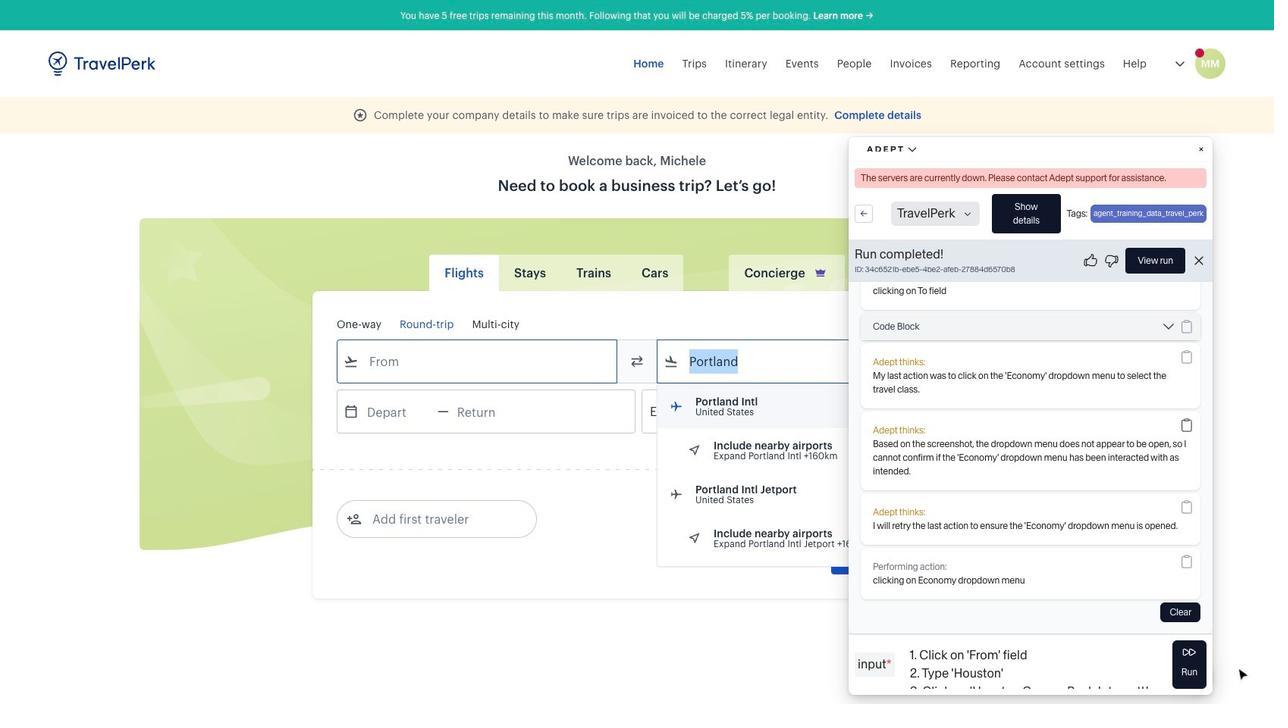 Task type: describe. For each thing, give the bounding box(es) containing it.
From search field
[[359, 350, 597, 374]]

Return text field
[[449, 391, 528, 433]]

To search field
[[679, 350, 917, 374]]



Task type: vqa. For each thing, say whether or not it's contained in the screenshot.
Move backward to switch to the previous month. Image
no



Task type: locate. For each thing, give the bounding box(es) containing it.
Add first traveler search field
[[362, 508, 520, 532]]

Depart text field
[[359, 391, 438, 433]]



